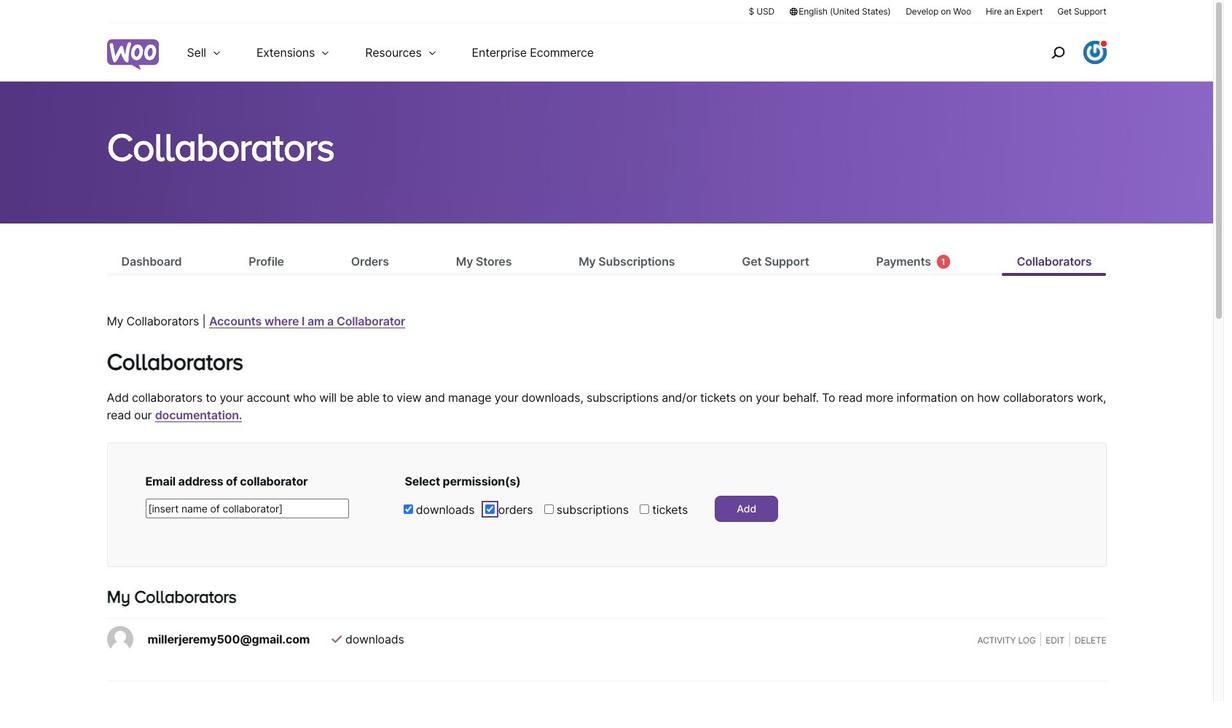 Task type: describe. For each thing, give the bounding box(es) containing it.
search image
[[1046, 41, 1069, 64]]

open account menu image
[[1083, 41, 1107, 64]]

service navigation menu element
[[1020, 29, 1107, 76]]



Task type: locate. For each thing, give the bounding box(es) containing it.
check image
[[332, 634, 342, 646]]

None checkbox
[[486, 505, 495, 514], [544, 505, 554, 514], [486, 505, 495, 514], [544, 505, 554, 514]]

None checkbox
[[403, 505, 413, 514], [640, 505, 649, 514], [403, 505, 413, 514], [640, 505, 649, 514]]



